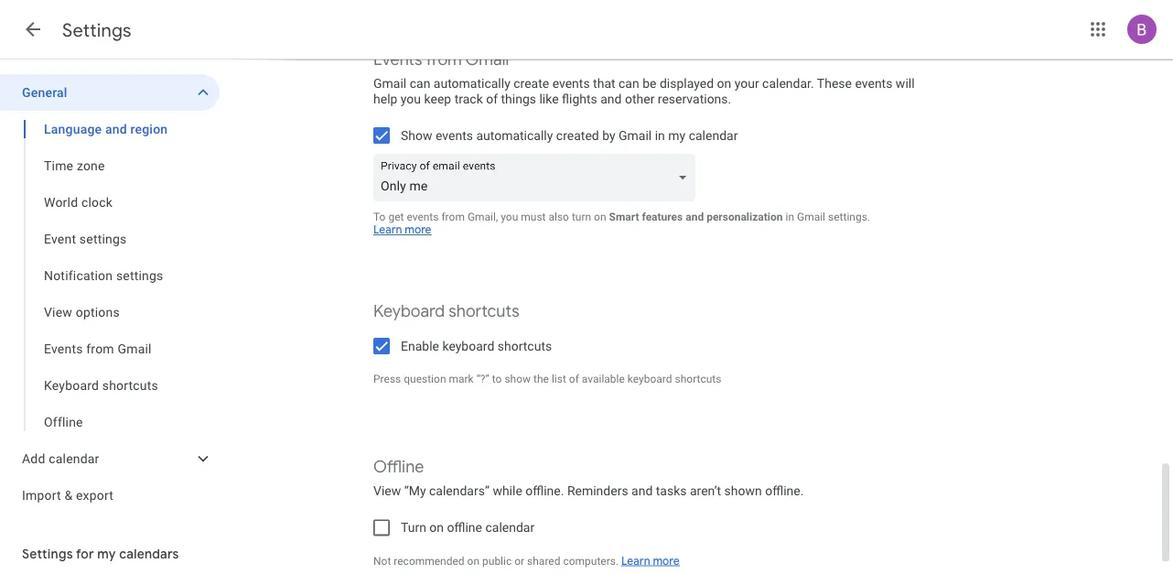 Task type: vqa. For each thing, say whether or not it's contained in the screenshot.
the address.
no



Task type: describe. For each thing, give the bounding box(es) containing it.
and left region
[[105, 121, 127, 136]]

flights
[[562, 92, 598, 107]]

1 horizontal spatial keyboard shortcuts
[[374, 301, 520, 322]]

go back image
[[22, 18, 44, 40]]

on inside not recommended on public or shared computers. learn more
[[468, 555, 480, 568]]

created
[[557, 128, 599, 143]]

world clock
[[44, 195, 113, 210]]

question
[[404, 373, 446, 386]]

general tree item
[[0, 74, 220, 111]]

options
[[76, 304, 120, 320]]

create
[[514, 76, 550, 92]]

these
[[818, 76, 852, 92]]

event
[[44, 231, 76, 246]]

computers.
[[564, 555, 619, 568]]

events left that
[[553, 76, 590, 92]]

by
[[603, 128, 616, 143]]

view inside group
[[44, 304, 72, 320]]

offline view "my calendars" while offline. reminders and tasks aren't shown offline.
[[374, 457, 804, 499]]

view options
[[44, 304, 120, 320]]

2 horizontal spatial calendar
[[689, 128, 738, 143]]

&
[[64, 488, 73, 503]]

shared
[[527, 555, 561, 568]]

reminders
[[568, 484, 629, 499]]

not recommended on public or shared computers. learn more
[[374, 554, 680, 568]]

from for events from gmail gmail can automatically create events that can be displayed on your calendar. these events will help you keep track of things like flights and other reservations.
[[426, 49, 462, 71]]

features
[[642, 211, 683, 223]]

from for events from gmail
[[86, 341, 114, 356]]

list
[[552, 373, 567, 386]]

will
[[896, 76, 915, 92]]

time zone
[[44, 158, 105, 173]]

or
[[515, 555, 525, 568]]

tree containing general
[[0, 74, 220, 514]]

settings.
[[829, 211, 871, 223]]

gmail,
[[468, 211, 498, 223]]

show
[[401, 128, 433, 143]]

more inside to get events from gmail, you must also turn on smart features and personalization in gmail settings. learn more
[[405, 223, 432, 237]]

1 offline. from the left
[[526, 484, 564, 499]]

time
[[44, 158, 73, 173]]

that
[[593, 76, 616, 92]]

on right turn
[[430, 521, 444, 536]]

gmail inside group
[[118, 341, 152, 356]]

calendars
[[119, 546, 179, 562]]

offline
[[447, 521, 483, 536]]

not
[[374, 555, 391, 568]]

zone
[[77, 158, 105, 173]]

turn
[[401, 521, 427, 536]]

offline for offline view "my calendars" while offline. reminders and tasks aren't shown offline.
[[374, 457, 424, 478]]

gmail left keep
[[374, 76, 407, 92]]

region
[[130, 121, 168, 136]]

0 horizontal spatial my
[[97, 546, 116, 562]]

on inside events from gmail gmail can automatically create events that can be displayed on your calendar. these events will help you keep track of things like flights and other reservations.
[[717, 76, 732, 92]]

and inside offline view "my calendars" while offline. reminders and tasks aren't shown offline.
[[632, 484, 653, 499]]

smart
[[609, 211, 640, 223]]

your
[[735, 76, 760, 92]]

1 horizontal spatial keyboard
[[628, 373, 673, 386]]

offline for offline
[[44, 414, 83, 429]]

export
[[76, 488, 114, 503]]

get
[[389, 211, 404, 223]]

add
[[22, 451, 45, 466]]

general
[[22, 85, 67, 100]]

settings for event settings
[[80, 231, 127, 246]]

0 horizontal spatial keyboard
[[443, 339, 495, 354]]

group containing language and region
[[0, 111, 220, 440]]

turn
[[572, 211, 592, 223]]

shown
[[725, 484, 763, 499]]

recommended
[[394, 555, 465, 568]]

turn on offline calendar
[[401, 521, 535, 536]]

calendar.
[[763, 76, 815, 92]]

settings for my calendars
[[22, 546, 179, 562]]

0 vertical spatial keyboard
[[374, 301, 445, 322]]

automatically inside events from gmail gmail can automatically create events that can be displayed on your calendar. these events will help you keep track of things like flights and other reservations.
[[434, 76, 511, 92]]

in inside to get events from gmail, you must also turn on smart features and personalization in gmail settings. learn more
[[786, 211, 795, 223]]

enable keyboard shortcuts
[[401, 339, 552, 354]]

personalization
[[707, 211, 783, 223]]

import & export
[[22, 488, 114, 503]]

tasks
[[656, 484, 687, 499]]

language
[[44, 121, 102, 136]]



Task type: locate. For each thing, give the bounding box(es) containing it.
keyboard shortcuts inside group
[[44, 378, 158, 393]]

can right help
[[410, 76, 431, 92]]

events
[[374, 49, 423, 71], [44, 341, 83, 356]]

displayed
[[660, 76, 714, 92]]

keyboard shortcuts up enable
[[374, 301, 520, 322]]

offline inside group
[[44, 414, 83, 429]]

automatically
[[434, 76, 511, 92], [477, 128, 553, 143]]

gmail
[[466, 49, 509, 71], [374, 76, 407, 92], [619, 128, 652, 143], [798, 211, 826, 223], [118, 341, 152, 356]]

settings
[[80, 231, 127, 246], [116, 268, 163, 283]]

settings up the notification settings
[[80, 231, 127, 246]]

settings
[[62, 18, 132, 42], [22, 546, 73, 562]]

press question mark "?" to show the list of available keyboard shortcuts
[[374, 373, 722, 386]]

1 horizontal spatial in
[[786, 211, 795, 223]]

on right turn on the top
[[594, 211, 607, 223]]

in
[[655, 128, 666, 143], [786, 211, 795, 223]]

0 vertical spatial offline
[[44, 414, 83, 429]]

automatically down things
[[477, 128, 553, 143]]

1 vertical spatial my
[[97, 546, 116, 562]]

import
[[22, 488, 61, 503]]

in right personalization
[[786, 211, 795, 223]]

gmail left 'settings.'
[[798, 211, 826, 223]]

0 horizontal spatial view
[[44, 304, 72, 320]]

1 horizontal spatial can
[[619, 76, 640, 92]]

offline inside offline view "my calendars" while offline. reminders and tasks aren't shown offline.
[[374, 457, 424, 478]]

keyboard shortcuts
[[374, 301, 520, 322], [44, 378, 158, 393]]

on
[[717, 76, 732, 92], [594, 211, 607, 223], [430, 521, 444, 536], [468, 555, 480, 568]]

event settings
[[44, 231, 127, 246]]

1 horizontal spatial my
[[669, 128, 686, 143]]

from left gmail,
[[442, 211, 465, 223]]

2 can from the left
[[619, 76, 640, 92]]

can left be on the right
[[619, 76, 640, 92]]

learn inside to get events from gmail, you must also turn on smart features and personalization in gmail settings. learn more
[[374, 223, 402, 237]]

0 vertical spatial settings
[[80, 231, 127, 246]]

1 horizontal spatial offline
[[374, 457, 424, 478]]

view left '"my'
[[374, 484, 401, 499]]

1 horizontal spatial of
[[569, 373, 579, 386]]

keyboard
[[374, 301, 445, 322], [44, 378, 99, 393]]

0 vertical spatial settings
[[62, 18, 132, 42]]

offline up '"my'
[[374, 457, 424, 478]]

0 horizontal spatial you
[[401, 92, 421, 107]]

can
[[410, 76, 431, 92], [619, 76, 640, 92]]

0 vertical spatial learn
[[374, 223, 402, 237]]

settings up options
[[116, 268, 163, 283]]

1 vertical spatial keyboard shortcuts
[[44, 378, 158, 393]]

settings for settings
[[62, 18, 132, 42]]

1 horizontal spatial keyboard
[[374, 301, 445, 322]]

settings left for
[[22, 546, 73, 562]]

0 horizontal spatial offline.
[[526, 484, 564, 499]]

offline
[[44, 414, 83, 429], [374, 457, 424, 478]]

in down reservations.
[[655, 128, 666, 143]]

of right track
[[486, 92, 498, 107]]

and inside events from gmail gmail can automatically create events that can be displayed on your calendar. these events will help you keep track of things like flights and other reservations.
[[601, 92, 622, 107]]

shortcuts inside group
[[102, 378, 158, 393]]

0 horizontal spatial in
[[655, 128, 666, 143]]

events inside group
[[44, 341, 83, 356]]

calendar
[[689, 128, 738, 143], [49, 451, 99, 466], [486, 521, 535, 536]]

events down view options
[[44, 341, 83, 356]]

events right get
[[407, 211, 439, 223]]

add calendar
[[22, 451, 99, 466]]

0 horizontal spatial can
[[410, 76, 431, 92]]

1 vertical spatial automatically
[[477, 128, 553, 143]]

0 vertical spatial view
[[44, 304, 72, 320]]

calendars"
[[429, 484, 490, 499]]

0 vertical spatial in
[[655, 128, 666, 143]]

language and region
[[44, 121, 168, 136]]

events right show
[[436, 128, 473, 143]]

learn
[[374, 223, 402, 237], [622, 554, 651, 568]]

0 horizontal spatial of
[[486, 92, 498, 107]]

you
[[401, 92, 421, 107], [501, 211, 519, 223]]

to
[[374, 211, 386, 223]]

you left must at the left of page
[[501, 211, 519, 223]]

of right list
[[569, 373, 579, 386]]

you inside to get events from gmail, you must also turn on smart features and personalization in gmail settings. learn more
[[501, 211, 519, 223]]

enable
[[401, 339, 439, 354]]

1 horizontal spatial you
[[501, 211, 519, 223]]

show events automatically created by gmail in my calendar
[[401, 128, 738, 143]]

settings for settings for my calendars
[[22, 546, 73, 562]]

1 vertical spatial of
[[569, 373, 579, 386]]

settings up general tree item
[[62, 18, 132, 42]]

of
[[486, 92, 498, 107], [569, 373, 579, 386]]

notification settings
[[44, 268, 163, 283]]

0 vertical spatial keyboard shortcuts
[[374, 301, 520, 322]]

1 horizontal spatial learn more link
[[622, 554, 680, 568]]

events
[[553, 76, 590, 92], [856, 76, 893, 92], [436, 128, 473, 143], [407, 211, 439, 223]]

1 horizontal spatial learn
[[622, 554, 651, 568]]

2 offline. from the left
[[766, 484, 804, 499]]

from up keep
[[426, 49, 462, 71]]

tree
[[0, 74, 220, 514]]

keyboard down events from gmail
[[44, 378, 99, 393]]

events inside to get events from gmail, you must also turn on smart features and personalization in gmail settings. learn more
[[407, 211, 439, 223]]

and right features
[[686, 211, 704, 223]]

mark
[[449, 373, 474, 386]]

0 vertical spatial learn more link
[[374, 223, 432, 237]]

1 vertical spatial keyboard
[[44, 378, 99, 393]]

offline. right while
[[526, 484, 564, 499]]

notification
[[44, 268, 113, 283]]

events from gmail
[[44, 341, 152, 356]]

gmail down options
[[118, 341, 152, 356]]

calendar up the &
[[49, 451, 99, 466]]

calendar inside tree
[[49, 451, 99, 466]]

on left public
[[468, 555, 480, 568]]

to
[[492, 373, 502, 386]]

from inside to get events from gmail, you must also turn on smart features and personalization in gmail settings. learn more
[[442, 211, 465, 223]]

0 vertical spatial calendar
[[689, 128, 738, 143]]

1 vertical spatial offline
[[374, 457, 424, 478]]

1 vertical spatial settings
[[116, 268, 163, 283]]

and left tasks
[[632, 484, 653, 499]]

1 vertical spatial from
[[442, 211, 465, 223]]

keyboard up mark
[[443, 339, 495, 354]]

0 horizontal spatial calendar
[[49, 451, 99, 466]]

1 vertical spatial keyboard
[[628, 373, 673, 386]]

"my
[[404, 484, 426, 499]]

on inside to get events from gmail, you must also turn on smart features and personalization in gmail settings. learn more
[[594, 211, 607, 223]]

0 horizontal spatial offline
[[44, 414, 83, 429]]

the
[[534, 373, 549, 386]]

1 horizontal spatial calendar
[[486, 521, 535, 536]]

1 vertical spatial settings
[[22, 546, 73, 562]]

0 vertical spatial of
[[486, 92, 498, 107]]

1 horizontal spatial offline.
[[766, 484, 804, 499]]

public
[[483, 555, 512, 568]]

to get events from gmail, you must also turn on smart features and personalization in gmail settings. learn more
[[374, 211, 871, 237]]

calendar up or
[[486, 521, 535, 536]]

0 vertical spatial automatically
[[434, 76, 511, 92]]

from down options
[[86, 341, 114, 356]]

0 vertical spatial you
[[401, 92, 421, 107]]

1 vertical spatial events
[[44, 341, 83, 356]]

more
[[405, 223, 432, 237], [653, 554, 680, 568]]

calendar down reservations.
[[689, 128, 738, 143]]

1 horizontal spatial more
[[653, 554, 680, 568]]

events inside events from gmail gmail can automatically create events that can be displayed on your calendar. these events will help you keep track of things like flights and other reservations.
[[374, 49, 423, 71]]

1 vertical spatial learn
[[622, 554, 651, 568]]

None field
[[374, 154, 703, 202]]

keyboard up enable
[[374, 301, 445, 322]]

events for events from gmail gmail can automatically create events that can be displayed on your calendar. these events will help you keep track of things like flights and other reservations.
[[374, 49, 423, 71]]

aren't
[[690, 484, 722, 499]]

automatically left the create
[[434, 76, 511, 92]]

be
[[643, 76, 657, 92]]

must
[[521, 211, 546, 223]]

"?"
[[477, 373, 490, 386]]

keyboard right available
[[628, 373, 673, 386]]

2 vertical spatial calendar
[[486, 521, 535, 536]]

1 vertical spatial more
[[653, 554, 680, 568]]

you right help
[[401, 92, 421, 107]]

keyboard
[[443, 339, 495, 354], [628, 373, 673, 386]]

and left "other"
[[601, 92, 622, 107]]

while
[[493, 484, 523, 499]]

view left options
[[44, 304, 72, 320]]

gmail up track
[[466, 49, 509, 71]]

keep
[[424, 92, 452, 107]]

keyboard shortcuts down events from gmail
[[44, 378, 158, 393]]

0 horizontal spatial events
[[44, 341, 83, 356]]

events for events from gmail
[[44, 341, 83, 356]]

0 horizontal spatial keyboard shortcuts
[[44, 378, 158, 393]]

events up help
[[374, 49, 423, 71]]

events left will
[[856, 76, 893, 92]]

also
[[549, 211, 570, 223]]

press
[[374, 373, 401, 386]]

2 vertical spatial from
[[86, 341, 114, 356]]

of inside events from gmail gmail can automatically create events that can be displayed on your calendar. these events will help you keep track of things like flights and other reservations.
[[486, 92, 498, 107]]

my right for
[[97, 546, 116, 562]]

1 vertical spatial in
[[786, 211, 795, 223]]

more right get
[[405, 223, 432, 237]]

from inside events from gmail gmail can automatically create events that can be displayed on your calendar. these events will help you keep track of things like flights and other reservations.
[[426, 49, 462, 71]]

0 vertical spatial from
[[426, 49, 462, 71]]

things
[[501, 92, 537, 107]]

for
[[76, 546, 94, 562]]

0 vertical spatial keyboard
[[443, 339, 495, 354]]

from
[[426, 49, 462, 71], [442, 211, 465, 223], [86, 341, 114, 356]]

0 horizontal spatial learn
[[374, 223, 402, 237]]

you inside events from gmail gmail can automatically create events that can be displayed on your calendar. these events will help you keep track of things like flights and other reservations.
[[401, 92, 421, 107]]

track
[[455, 92, 483, 107]]

group
[[0, 111, 220, 440]]

more down tasks
[[653, 554, 680, 568]]

world
[[44, 195, 78, 210]]

1 vertical spatial learn more link
[[622, 554, 680, 568]]

view inside offline view "my calendars" while offline. reminders and tasks aren't shown offline.
[[374, 484, 401, 499]]

gmail inside to get events from gmail, you must also turn on smart features and personalization in gmail settings. learn more
[[798, 211, 826, 223]]

1 vertical spatial calendar
[[49, 451, 99, 466]]

1 horizontal spatial events
[[374, 49, 423, 71]]

shortcuts
[[449, 301, 520, 322], [498, 339, 552, 354], [675, 373, 722, 386], [102, 378, 158, 393]]

settings for notification settings
[[116, 268, 163, 283]]

my down reservations.
[[669, 128, 686, 143]]

0 vertical spatial more
[[405, 223, 432, 237]]

settings heading
[[62, 18, 132, 42]]

1 vertical spatial view
[[374, 484, 401, 499]]

available
[[582, 373, 625, 386]]

gmail right by
[[619, 128, 652, 143]]

0 horizontal spatial keyboard
[[44, 378, 99, 393]]

1 vertical spatial you
[[501, 211, 519, 223]]

clock
[[81, 195, 113, 210]]

and
[[601, 92, 622, 107], [105, 121, 127, 136], [686, 211, 704, 223], [632, 484, 653, 499]]

0 horizontal spatial learn more link
[[374, 223, 432, 237]]

0 vertical spatial events
[[374, 49, 423, 71]]

events from gmail gmail can automatically create events that can be displayed on your calendar. these events will help you keep track of things like flights and other reservations.
[[374, 49, 915, 107]]

0 vertical spatial my
[[669, 128, 686, 143]]

like
[[540, 92, 559, 107]]

1 can from the left
[[410, 76, 431, 92]]

help
[[374, 92, 398, 107]]

offline.
[[526, 484, 564, 499], [766, 484, 804, 499]]

0 horizontal spatial more
[[405, 223, 432, 237]]

learn more link right "computers."
[[622, 554, 680, 568]]

1 horizontal spatial view
[[374, 484, 401, 499]]

show
[[505, 373, 531, 386]]

offline. right shown
[[766, 484, 804, 499]]

reservations.
[[658, 92, 732, 107]]

offline up add calendar
[[44, 414, 83, 429]]

and inside to get events from gmail, you must also turn on smart features and personalization in gmail settings. learn more
[[686, 211, 704, 223]]

other
[[625, 92, 655, 107]]

learn more link left gmail,
[[374, 223, 432, 237]]

on left your
[[717, 76, 732, 92]]

keyboard inside group
[[44, 378, 99, 393]]

view
[[44, 304, 72, 320], [374, 484, 401, 499]]



